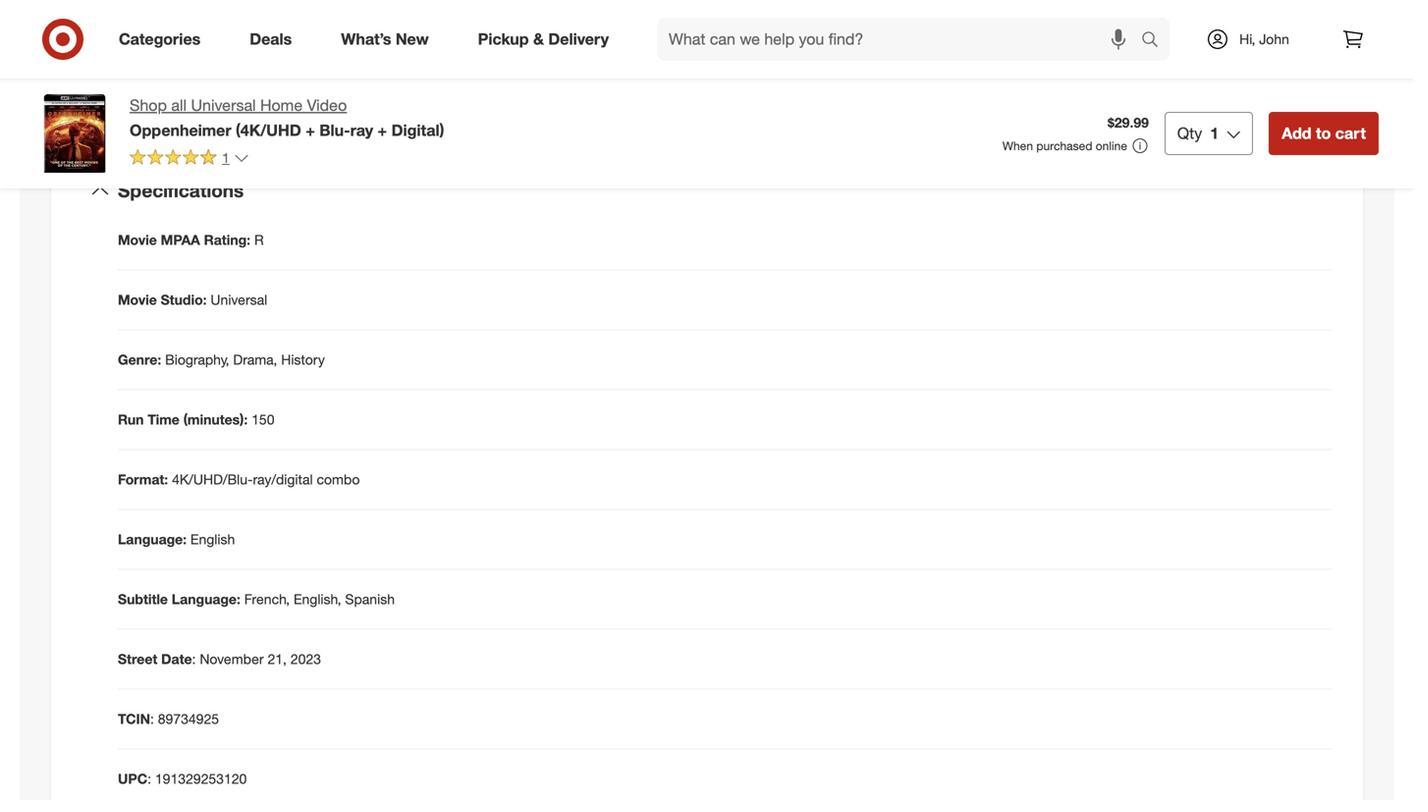 Task type: describe. For each thing, give the bounding box(es) containing it.
spanish
[[345, 591, 395, 608]]

drama,
[[233, 351, 277, 368]]

tcin : 89734925
[[118, 711, 219, 728]]

english
[[190, 531, 235, 548]]

when purchased online
[[1003, 139, 1128, 153]]

4k/uhd/blu-
[[172, 471, 253, 488]]

language: english
[[118, 531, 235, 548]]

what's
[[341, 30, 391, 49]]

$29.99
[[1108, 114, 1149, 131]]

sponsored
[[1321, 18, 1379, 32]]

subtitle
[[118, 591, 168, 608]]

run
[[118, 411, 144, 428]]

time
[[148, 411, 180, 428]]

ray
[[350, 121, 373, 140]]

r
[[254, 231, 264, 249]]

biography,
[[165, 351, 229, 368]]

: for 89734925
[[150, 711, 154, 728]]

digital)
[[392, 121, 444, 140]]

hi, john
[[1240, 30, 1290, 48]]

french,
[[244, 591, 290, 608]]

specifications
[[118, 180, 244, 202]]

universal for all
[[191, 96, 256, 115]]

1 horizontal spatial 1
[[1211, 124, 1219, 143]]

search
[[1133, 32, 1180, 51]]

subtitle language: french, english, spanish
[[118, 591, 395, 608]]

all
[[171, 96, 187, 115]]

pickup
[[478, 30, 529, 49]]

street date : november 21, 2023
[[118, 651, 321, 668]]

rating:
[[204, 231, 251, 249]]

search button
[[1133, 18, 1180, 65]]

1 + from the left
[[306, 121, 315, 140]]

: for 191329253120
[[147, 771, 151, 788]]

upc
[[118, 771, 147, 788]]

genre:
[[118, 351, 161, 368]]

cart
[[1336, 124, 1366, 143]]

What can we help you find? suggestions appear below search field
[[657, 18, 1146, 61]]

categories
[[119, 30, 201, 49]]

upc : 191329253120
[[118, 771, 247, 788]]

add to cart button
[[1269, 112, 1379, 155]]

add to cart
[[1282, 124, 1366, 143]]

movie for movie studio: universal
[[118, 291, 157, 309]]

pickup & delivery link
[[461, 18, 634, 61]]



Task type: vqa. For each thing, say whether or not it's contained in the screenshot.


Task type: locate. For each thing, give the bounding box(es) containing it.
format:
[[118, 471, 168, 488]]

2 vertical spatial :
[[147, 771, 151, 788]]

home
[[260, 96, 303, 115]]

genre: biography, drama, history
[[118, 351, 325, 368]]

movie mpaa rating: r
[[118, 231, 264, 249]]

movie for movie mpaa rating: r
[[118, 231, 157, 249]]

+ left blu-
[[306, 121, 315, 140]]

oppenheimer
[[130, 121, 231, 140]]

191329253120
[[155, 771, 247, 788]]

date
[[161, 651, 192, 668]]

delivery
[[549, 30, 609, 49]]

movie studio: universal
[[118, 291, 267, 309]]

november
[[200, 651, 264, 668]]

universal
[[191, 96, 256, 115], [211, 291, 267, 309]]

language: left english at the bottom of page
[[118, 531, 187, 548]]

1
[[1211, 124, 1219, 143], [222, 149, 230, 166]]

add
[[1282, 124, 1312, 143]]

john
[[1260, 30, 1290, 48]]

+
[[306, 121, 315, 140], [378, 121, 387, 140]]

hi,
[[1240, 30, 1256, 48]]

video
[[307, 96, 347, 115]]

pickup & delivery
[[478, 30, 609, 49]]

: left the 89734925
[[150, 711, 154, 728]]

0 vertical spatial 1
[[1211, 124, 1219, 143]]

2 movie from the top
[[118, 291, 157, 309]]

studio:
[[161, 291, 207, 309]]

0 vertical spatial :
[[192, 651, 196, 668]]

1 vertical spatial 1
[[222, 149, 230, 166]]

format: 4k/uhd/blu-ray/digital combo
[[118, 471, 360, 488]]

universal for studio:
[[211, 291, 267, 309]]

ray/digital
[[253, 471, 313, 488]]

: left 191329253120
[[147, 771, 151, 788]]

(minutes):
[[183, 411, 248, 428]]

1 vertical spatial universal
[[211, 291, 267, 309]]

to
[[1316, 124, 1331, 143]]

universal right all
[[191, 96, 256, 115]]

1 link
[[130, 148, 249, 171]]

universal inside shop all universal home video oppenheimer (4k/uhd + blu-ray + digital)
[[191, 96, 256, 115]]

21,
[[268, 651, 287, 668]]

street
[[118, 651, 157, 668]]

1 horizontal spatial +
[[378, 121, 387, 140]]

0 horizontal spatial 1
[[222, 149, 230, 166]]

: left november
[[192, 651, 196, 668]]

image of oppenheimer (4k/uhd + blu-ray + digital) image
[[35, 94, 114, 173]]

run time (minutes): 150
[[118, 411, 275, 428]]

&
[[533, 30, 544, 49]]

what's new link
[[324, 18, 453, 61]]

1 right qty
[[1211, 124, 1219, 143]]

0 horizontal spatial +
[[306, 121, 315, 140]]

shop
[[130, 96, 167, 115]]

when
[[1003, 139, 1033, 153]]

1 movie from the top
[[118, 231, 157, 249]]

mpaa
[[161, 231, 200, 249]]

purchased
[[1037, 139, 1093, 153]]

language:
[[118, 531, 187, 548], [172, 591, 241, 608]]

qty 1
[[1178, 124, 1219, 143]]

deals
[[250, 30, 292, 49]]

:
[[192, 651, 196, 668], [150, 711, 154, 728], [147, 771, 151, 788]]

blu-
[[319, 121, 350, 140]]

150
[[252, 411, 275, 428]]

1 vertical spatial language:
[[172, 591, 241, 608]]

shop all universal home video oppenheimer (4k/uhd + blu-ray + digital)
[[130, 96, 444, 140]]

1 vertical spatial movie
[[118, 291, 157, 309]]

online
[[1096, 139, 1128, 153]]

universal right studio:
[[211, 291, 267, 309]]

movie
[[118, 231, 157, 249], [118, 291, 157, 309]]

0 vertical spatial movie
[[118, 231, 157, 249]]

1 down oppenheimer
[[222, 149, 230, 166]]

history
[[281, 351, 325, 368]]

movie left the mpaa
[[118, 231, 157, 249]]

language: down english at the bottom of page
[[172, 591, 241, 608]]

combo
[[317, 471, 360, 488]]

categories link
[[102, 18, 225, 61]]

0 vertical spatial universal
[[191, 96, 256, 115]]

deals link
[[233, 18, 317, 61]]

+ right ray
[[378, 121, 387, 140]]

qty
[[1178, 124, 1203, 143]]

english,
[[294, 591, 341, 608]]

1 vertical spatial :
[[150, 711, 154, 728]]

89734925
[[158, 711, 219, 728]]

0 vertical spatial language:
[[118, 531, 187, 548]]

(4k/uhd
[[236, 121, 301, 140]]

movie left studio:
[[118, 291, 157, 309]]

tcin
[[118, 711, 150, 728]]

what's new
[[341, 30, 429, 49]]

2 + from the left
[[378, 121, 387, 140]]

2023
[[291, 651, 321, 668]]

specifications button
[[67, 160, 1348, 222]]

new
[[396, 30, 429, 49]]



